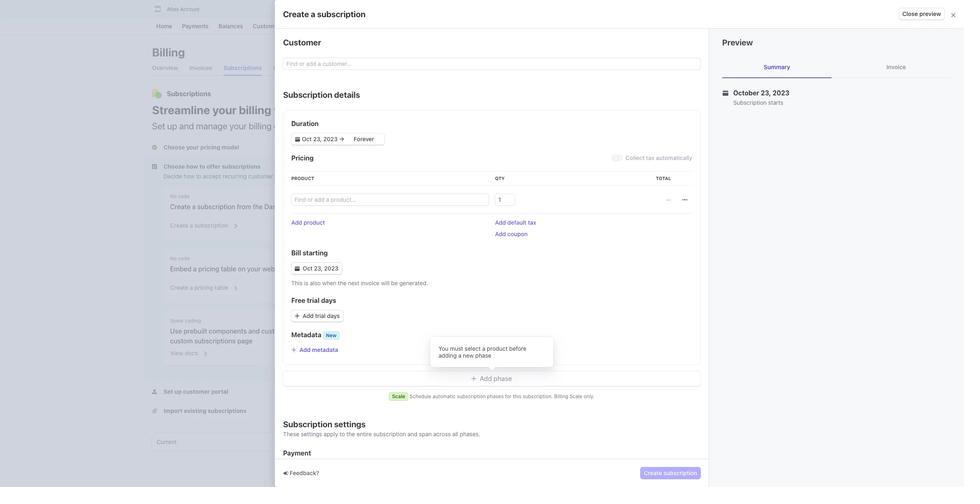 Task type: vqa. For each thing, say whether or not it's contained in the screenshot.
Overview
no



Task type: locate. For each thing, give the bounding box(es) containing it.
0 horizontal spatial create a subscription
[[170, 222, 228, 229]]

1 horizontal spatial svg image
[[683, 198, 688, 203]]

scale left schedule
[[392, 394, 405, 400]]

manage inside create subscriptions, offer trials or discounts, and effortlessly manage recurring billing.
[[773, 129, 794, 136]]

1 vertical spatial view docs
[[170, 350, 198, 357]]

no for embed a pricing table on your website
[[170, 256, 177, 262]]

subscription up the "these"
[[283, 420, 332, 430]]

bill
[[291, 250, 301, 257]]

view docs down use
[[170, 350, 198, 357]]

for
[[505, 394, 512, 400]]

1 vertical spatial 23,
[[314, 265, 323, 272]]

the left next
[[338, 280, 347, 287]]

billing scale 0.8% on recurring payments and one-time invoice payments automate quoting, subscription billing, invoicing, revenue recovery, and revenue recognition.
[[608, 151, 785, 187]]

with inside offer subscriptions on your website with a checkout integration
[[484, 266, 497, 273]]

billing inside billing scale 0.8% on recurring payments and one-time invoice payments automate quoting, subscription billing, invoicing, revenue recovery, and revenue recognition.
[[608, 151, 624, 158]]

—
[[666, 196, 671, 203]]

streamline your billing workflows set up and manage your billing operations to capture more revenue and accept recurring payments globally.
[[152, 103, 569, 132]]

None text field
[[495, 194, 515, 206]]

add
[[291, 219, 302, 226], [495, 219, 506, 226], [495, 231, 506, 238], [303, 313, 314, 320], [300, 347, 311, 354], [480, 376, 492, 383]]

2 horizontal spatial revenue
[[738, 173, 759, 180]]

revenue up end date field
[[381, 121, 412, 132]]

tab list
[[723, 57, 951, 78], [152, 434, 796, 451]]

custom down use
[[170, 338, 193, 345]]

to up the decide how to accept recurring customer orders.
[[200, 163, 205, 170]]

Find or add a customer… text field
[[283, 58, 701, 70]]

days up new
[[327, 313, 340, 320]]

0 vertical spatial settings
[[334, 420, 366, 430]]

Find or add a product… text field
[[291, 194, 489, 206]]

1 vertical spatial pricing
[[194, 285, 213, 292]]

0 vertical spatial billing
[[239, 103, 271, 117]]

add down free trial days
[[303, 313, 314, 320]]

revenue left recovery,
[[738, 173, 759, 180]]

scale left 'only.'
[[570, 394, 583, 400]]

1 horizontal spatial payments
[[657, 162, 682, 169]]

1 horizontal spatial tax
[[646, 155, 655, 162]]

1 vertical spatial trial
[[315, 313, 326, 320]]

2 horizontal spatial on
[[623, 162, 629, 169]]

next
[[348, 280, 360, 287]]

invoice link
[[842, 57, 951, 78]]

to inside some coding use prebuilt components and custom uis to create a custom subscriptions page
[[297, 328, 304, 335]]

add inside button
[[303, 313, 314, 320]]

accept inside streamline your billing workflows set up and manage your billing operations to capture more revenue and accept recurring payments globally.
[[431, 121, 457, 132]]

bill  starting
[[291, 250, 328, 257]]

pricing inside button
[[194, 285, 213, 292]]

set
[[152, 121, 165, 132]]

table inside create a pricing table button
[[215, 285, 228, 292]]

billing.
[[633, 136, 651, 143]]

1 vertical spatial accept
[[203, 173, 221, 180]]

subscription inside subscription settings these settings apply to the entire subscription and span across all phases.
[[283, 420, 332, 430]]

svg image inside add trial days button
[[295, 314, 300, 319]]

add for add metadata
[[300, 347, 311, 354]]

view docs button down prebuilt
[[165, 345, 208, 360]]

days up add trial days
[[321, 297, 336, 305]]

no up share
[[374, 194, 380, 200]]

0 vertical spatial trial
[[307, 297, 320, 305]]

2023 up when on the left bottom
[[324, 265, 339, 272]]

23, inside october 23, 2023 subscription starts
[[761, 89, 771, 97]]

subscriptions
[[222, 163, 261, 170], [391, 266, 432, 273], [195, 338, 236, 345]]

23, inside button
[[314, 265, 323, 272]]

svg image
[[295, 137, 300, 142], [295, 267, 300, 272], [295, 314, 300, 319]]

one-
[[695, 162, 708, 169]]

23, right the oct
[[314, 265, 323, 272]]

1 horizontal spatial invoice
[[721, 162, 739, 169]]

a inside offer subscriptions on your website with a checkout integration
[[499, 266, 502, 273]]

0 horizontal spatial website
[[262, 266, 286, 273]]

trial inside button
[[315, 313, 326, 320]]

create a pricing table button
[[165, 279, 239, 294]]

1 website from the left
[[262, 266, 286, 273]]

the right from
[[253, 203, 263, 211]]

subscription up workflows
[[283, 90, 332, 100]]

1 horizontal spatial offer
[[666, 129, 678, 136]]

free trial days
[[291, 297, 336, 305]]

add phase button
[[283, 372, 701, 387]]

table up create a pricing table button
[[221, 266, 236, 273]]

0 vertical spatial table
[[221, 266, 236, 273]]

docs for the bottom view docs button
[[185, 350, 198, 357]]

0 horizontal spatial offer
[[207, 163, 221, 170]]

0 horizontal spatial docs
[[185, 350, 198, 357]]

october 23, 2023 subscription starts
[[734, 89, 790, 106]]

add up "add coupon"
[[495, 219, 506, 226]]

invoice
[[721, 162, 739, 169], [361, 280, 380, 287]]

1 vertical spatial view
[[170, 350, 183, 357]]

automatic
[[433, 394, 456, 400]]

no
[[170, 194, 177, 200], [374, 194, 380, 200], [170, 256, 177, 262]]

payments left globally.
[[497, 121, 535, 132]]

1 horizontal spatial with
[[484, 266, 497, 273]]

to
[[317, 121, 325, 132], [200, 163, 205, 170], [196, 173, 201, 180], [297, 328, 304, 335], [340, 431, 345, 438]]

2 vertical spatial the
[[347, 431, 355, 438]]

scale
[[626, 151, 640, 158], [392, 394, 405, 400], [570, 394, 583, 400]]

0 horizontal spatial 23,
[[314, 265, 323, 272]]

how inside dropdown button
[[186, 163, 198, 170]]

0 vertical spatial view
[[374, 288, 387, 295]]

settings up entire
[[334, 420, 366, 430]]

0 vertical spatial 2023
[[773, 89, 790, 97]]

0 vertical spatial the
[[253, 203, 263, 211]]

1 vertical spatial offer
[[207, 163, 221, 170]]

manage inside streamline your billing workflows set up and manage your billing operations to capture more revenue and accept recurring payments globally.
[[196, 121, 228, 132]]

view docs down will
[[374, 288, 402, 295]]

1 vertical spatial tab list
[[152, 434, 796, 451]]

apply
[[324, 431, 338, 438]]

subscriptions up generated. on the bottom of page
[[391, 266, 432, 273]]

phases
[[487, 394, 504, 400]]

0 horizontal spatial invoice
[[361, 280, 380, 287]]

svg image left add phase
[[472, 377, 477, 382]]

add product
[[291, 219, 325, 226]]

add left coupon
[[495, 231, 506, 238]]

billing
[[239, 103, 271, 117], [249, 121, 272, 132]]

offer
[[374, 266, 389, 273]]

settings left apply
[[301, 431, 322, 438]]

streamline
[[152, 103, 210, 117]]

is
[[304, 280, 308, 287]]

no inside 'no code embed a pricing table on your website'
[[170, 256, 177, 262]]

tab list containing summary
[[723, 57, 951, 78]]

no inside no code share a payment link with your customers
[[374, 194, 380, 200]]

0 vertical spatial more
[[359, 121, 379, 132]]

1 vertical spatial tax
[[528, 219, 537, 226]]

components
[[209, 328, 247, 335]]

revenue down the 0.8%
[[619, 180, 640, 187]]

invoice up invoicing,
[[721, 162, 739, 169]]

pricing up create a pricing table button
[[198, 266, 219, 273]]

subscriptions up the decide how to accept recurring customer orders.
[[222, 163, 261, 170]]

subscription settings these settings apply to the entire subscription and span across all phases.
[[283, 420, 481, 438]]

code for share
[[382, 194, 393, 200]]

0 horizontal spatial with
[[439, 203, 452, 211]]

no down decide
[[170, 194, 177, 200]]

0 vertical spatial pricing
[[198, 266, 219, 273]]

1 vertical spatial custom
[[170, 338, 193, 345]]

some coding use prebuilt components and custom uis to create a custom subscriptions page
[[170, 318, 330, 345]]

code down decide
[[178, 194, 190, 200]]

view docs button
[[369, 283, 412, 297], [165, 345, 208, 360]]

svg image inside oct 23, 2023 button
[[295, 267, 300, 272]]

invoice inside billing scale 0.8% on recurring payments and one-time invoice payments automate quoting, subscription billing, invoicing, revenue recovery, and revenue recognition.
[[721, 162, 739, 169]]

add for add coupon
[[495, 231, 506, 238]]

add down metadata
[[300, 347, 311, 354]]

subscriptions down components
[[195, 338, 236, 345]]

export
[[693, 49, 711, 56]]

effortlessly
[[742, 129, 771, 136]]

docs down be
[[388, 288, 402, 295]]

create
[[305, 328, 325, 335]]

0 horizontal spatial view docs
[[170, 350, 198, 357]]

recurring
[[460, 121, 495, 132], [608, 136, 632, 143], [631, 162, 655, 169], [223, 173, 247, 180]]

2023
[[773, 89, 790, 97], [324, 265, 339, 272]]

to right apply
[[340, 431, 345, 438]]

trial
[[307, 297, 320, 305], [315, 313, 326, 320]]

the for code
[[253, 203, 263, 211]]

payments up recovery,
[[741, 162, 767, 169]]

1 vertical spatial table
[[215, 285, 228, 292]]

2 website from the left
[[459, 266, 482, 273]]

add coupon button
[[495, 230, 528, 239]]

on
[[623, 162, 629, 169], [238, 266, 246, 273], [434, 266, 442, 273]]

pricing
[[198, 266, 219, 273], [194, 285, 213, 292]]

tax right collect
[[646, 155, 655, 162]]

custom left uis
[[262, 328, 284, 335]]

offer up the decide how to accept recurring customer orders.
[[207, 163, 221, 170]]

to right uis
[[297, 328, 304, 335]]

code for create
[[178, 194, 190, 200]]

1 horizontal spatial view
[[374, 288, 387, 295]]

svg image down free
[[295, 314, 300, 319]]

2 vertical spatial svg image
[[295, 314, 300, 319]]

1 vertical spatial create a subscription
[[170, 222, 228, 229]]

phases.
[[460, 431, 481, 438]]

customer
[[248, 173, 273, 180]]

table
[[221, 266, 236, 273], [215, 285, 228, 292]]

1 vertical spatial how
[[184, 173, 195, 180]]

0 horizontal spatial payments
[[497, 121, 535, 132]]

subscription details
[[283, 90, 360, 100]]

0 horizontal spatial view
[[170, 350, 183, 357]]

0 vertical spatial offer
[[666, 129, 678, 136]]

how right decide
[[184, 173, 195, 180]]

svg image for free
[[295, 314, 300, 319]]

no for share a payment link with your customers
[[374, 194, 380, 200]]

scale down billing.
[[626, 151, 640, 158]]

view docs button down the offer
[[369, 283, 412, 297]]

1 horizontal spatial manage
[[773, 129, 794, 136]]

no inside no code create a subscription from the dashboard
[[170, 194, 177, 200]]

0 horizontal spatial manage
[[196, 121, 228, 132]]

0 horizontal spatial more
[[359, 121, 379, 132]]

svg image left the oct
[[295, 267, 300, 272]]

these
[[283, 431, 299, 438]]

code inside 'no code embed a pricing table on your website'
[[178, 256, 190, 262]]

0 vertical spatial tab list
[[723, 57, 951, 78]]

0 vertical spatial custom
[[262, 328, 284, 335]]

to down choose how to offer subscriptions dropdown button
[[196, 173, 201, 180]]

0 horizontal spatial tax
[[528, 219, 537, 226]]

0 vertical spatial with
[[439, 203, 452, 211]]

to up start date field
[[317, 121, 325, 132]]

1 vertical spatial the
[[338, 280, 347, 287]]

1 vertical spatial with
[[484, 266, 497, 273]]

offer
[[666, 129, 678, 136], [207, 163, 221, 170]]

add left phase
[[480, 376, 492, 383]]

view docs
[[374, 288, 402, 295], [170, 350, 198, 357]]

tax right "default"
[[528, 219, 537, 226]]

with right the 'link'
[[439, 203, 452, 211]]

1 horizontal spatial custom
[[262, 328, 284, 335]]

0 vertical spatial view docs
[[374, 288, 402, 295]]

1 vertical spatial invoice
[[361, 280, 380, 287]]

1 vertical spatial more
[[682, 195, 696, 202]]

0 horizontal spatial on
[[238, 266, 246, 273]]

how right choose
[[186, 163, 198, 170]]

orders.
[[275, 173, 294, 180]]

1 horizontal spatial create a subscription
[[283, 9, 366, 19]]

more up end date field
[[359, 121, 379, 132]]

your inside offer subscriptions on your website with a checkout integration
[[443, 266, 457, 273]]

1 horizontal spatial 2023
[[773, 89, 790, 97]]

table down 'no code embed a pricing table on your website'
[[215, 285, 228, 292]]

2 horizontal spatial scale
[[626, 151, 640, 158]]

trial for add
[[315, 313, 326, 320]]

discounts,
[[701, 129, 729, 136]]

1 vertical spatial settings
[[301, 431, 322, 438]]

manage right "effortlessly"
[[773, 129, 794, 136]]

add coupon
[[495, 231, 528, 238]]

billing
[[152, 46, 185, 59], [616, 107, 632, 114], [608, 151, 624, 158], [554, 394, 568, 400]]

feedback?
[[290, 470, 319, 477]]

2023 for october
[[773, 89, 790, 97]]

0 horizontal spatial custom
[[170, 338, 193, 345]]

23, up starts
[[761, 89, 771, 97]]

1 horizontal spatial on
[[434, 266, 442, 273]]

the inside subscription settings these settings apply to the entire subscription and span across all phases.
[[347, 431, 355, 438]]

0 vertical spatial days
[[321, 297, 336, 305]]

svg image inside the add phase button
[[472, 377, 477, 382]]

recognition.
[[642, 180, 673, 187]]

and inside some coding use prebuilt components and custom uis to create a custom subscriptions page
[[248, 328, 260, 335]]

export button
[[682, 47, 714, 58]]

1 vertical spatial svg image
[[295, 267, 300, 272]]

1 horizontal spatial docs
[[388, 288, 402, 295]]

more right learn
[[682, 195, 696, 202]]

1 vertical spatial days
[[327, 313, 340, 320]]

0 vertical spatial how
[[186, 163, 198, 170]]

1 vertical spatial 2023
[[324, 265, 339, 272]]

and inside subscription settings these settings apply to the entire subscription and span across all phases.
[[408, 431, 418, 438]]

coding
[[185, 318, 201, 324]]

october
[[734, 89, 760, 97]]

website inside offer subscriptions on your website with a checkout integration
[[459, 266, 482, 273]]

view down use
[[170, 350, 183, 357]]

no up embed in the left of the page
[[170, 256, 177, 262]]

code up share
[[382, 194, 393, 200]]

svg image right learn
[[683, 198, 688, 203]]

recurring inside billing scale 0.8% on recurring payments and one-time invoice payments automate quoting, subscription billing, invoicing, revenue recovery, and revenue recognition.
[[631, 162, 655, 169]]

automate
[[608, 173, 633, 180]]

2023 inside button
[[324, 265, 339, 272]]

add for add product
[[291, 219, 302, 226]]

use
[[170, 328, 182, 335]]

the left entire
[[347, 431, 355, 438]]

1 horizontal spatial view docs button
[[369, 283, 412, 297]]

payments down automatically
[[657, 162, 682, 169]]

create a subscription inside button
[[170, 222, 228, 229]]

create
[[283, 9, 309, 19], [608, 129, 625, 136], [170, 203, 191, 211], [170, 222, 188, 229], [170, 285, 188, 292], [644, 470, 662, 477]]

2023 inside october 23, 2023 subscription starts
[[773, 89, 790, 97]]

pricing down 'no code embed a pricing table on your website'
[[194, 285, 213, 292]]

create subscriptions, offer trials or discounts, and effortlessly manage recurring billing.
[[608, 129, 794, 143]]

with left the checkout
[[484, 266, 497, 273]]

0 vertical spatial accept
[[431, 121, 457, 132]]

1 horizontal spatial 23,
[[761, 89, 771, 97]]

1 horizontal spatial settings
[[334, 420, 366, 430]]

invoice left will
[[361, 280, 380, 287]]

2 vertical spatial subscriptions
[[195, 338, 236, 345]]

svg image down the operations
[[295, 137, 300, 142]]

days for free trial days
[[321, 297, 336, 305]]

to inside choose how to offer subscriptions dropdown button
[[200, 163, 205, 170]]

svg image
[[683, 198, 688, 203], [472, 377, 477, 382]]

subscription inside october 23, 2023 subscription starts
[[734, 99, 767, 106]]

close preview
[[903, 10, 942, 17]]

0 vertical spatial create a subscription
[[283, 9, 366, 19]]

1 horizontal spatial website
[[459, 266, 482, 273]]

on inside billing scale 0.8% on recurring payments and one-time invoice payments automate quoting, subscription billing, invoicing, revenue recovery, and revenue recognition.
[[623, 162, 629, 169]]

subscription down "october"
[[734, 99, 767, 106]]

prebuilt
[[184, 328, 207, 335]]

23, for oct
[[314, 265, 323, 272]]

this is also when the next invoice will be generated.
[[291, 280, 428, 287]]

2023 up starts
[[773, 89, 790, 97]]

no for create a subscription from the dashboard
[[170, 194, 177, 200]]

view
[[374, 288, 387, 295], [170, 350, 183, 357]]

view down will
[[374, 288, 387, 295]]

billing for billing
[[152, 46, 185, 59]]

1 vertical spatial svg image
[[472, 377, 477, 382]]

trial up create
[[315, 313, 326, 320]]

days for add trial days
[[327, 313, 340, 320]]

add trial days button
[[291, 311, 343, 322]]

0 horizontal spatial revenue
[[381, 121, 412, 132]]

code up embed in the left of the page
[[178, 256, 190, 262]]

code inside no code share a payment link with your customers
[[382, 194, 393, 200]]

0 vertical spatial 23,
[[761, 89, 771, 97]]

code inside no code create a subscription from the dashboard
[[178, 194, 190, 200]]

manage down streamline
[[196, 121, 228, 132]]

add for add default tax
[[495, 219, 506, 226]]

some
[[170, 318, 184, 324]]

svg image for bill
[[295, 267, 300, 272]]

create a subscription
[[283, 9, 366, 19], [170, 222, 228, 229]]

the inside no code create a subscription from the dashboard
[[253, 203, 263, 211]]

add left product
[[291, 219, 302, 226]]

0 horizontal spatial settings
[[301, 431, 322, 438]]

more inside streamline your billing workflows set up and manage your billing operations to capture more revenue and accept recurring payments globally.
[[359, 121, 379, 132]]

1 horizontal spatial accept
[[431, 121, 457, 132]]

0 horizontal spatial view docs button
[[165, 345, 208, 360]]

trial right free
[[307, 297, 320, 305]]

docs down prebuilt
[[185, 350, 198, 357]]

0 horizontal spatial svg image
[[472, 377, 477, 382]]

collect
[[626, 155, 645, 162]]

0 vertical spatial subscriptions
[[222, 163, 261, 170]]

1 horizontal spatial scale
[[570, 394, 583, 400]]

subscriptions inside some coding use prebuilt components and custom uis to create a custom subscriptions page
[[195, 338, 236, 345]]

how for decide
[[184, 173, 195, 180]]

0 vertical spatial invoice
[[721, 162, 739, 169]]

pricing inside 'no code embed a pricing table on your website'
[[198, 266, 219, 273]]

subscription inside billing scale 0.8% on recurring payments and one-time invoice payments automate quoting, subscription billing, invoicing, revenue recovery, and revenue recognition.
[[658, 173, 691, 180]]

0 horizontal spatial accept
[[203, 173, 221, 180]]

scale inside billing scale 0.8% on recurring payments and one-time invoice payments automate quoting, subscription billing, invoicing, revenue recovery, and revenue recognition.
[[626, 151, 640, 158]]

1 vertical spatial docs
[[185, 350, 198, 357]]

duration
[[291, 120, 319, 128]]

offer left the trials
[[666, 129, 678, 136]]

days inside button
[[327, 313, 340, 320]]



Task type: describe. For each thing, give the bounding box(es) containing it.
on inside 'no code embed a pricing table on your website'
[[238, 266, 246, 273]]

preview
[[920, 10, 942, 17]]

create inside no code create a subscription from the dashboard
[[170, 203, 191, 211]]

subscriptions,
[[627, 129, 664, 136]]

invoice
[[887, 64, 906, 71]]

billing for billing scale 0.8% on recurring payments and one-time invoice payments automate quoting, subscription billing, invoicing, revenue recovery, and revenue recognition.
[[608, 151, 624, 158]]

or
[[694, 129, 700, 136]]

recovery,
[[760, 173, 785, 180]]

customers
[[469, 203, 501, 211]]

add metadata
[[300, 347, 338, 354]]

add for add trial days
[[303, 313, 314, 320]]

preview
[[723, 38, 753, 47]]

recurring inside streamline your billing workflows set up and manage your billing operations to capture more revenue and accept recurring payments globally.
[[460, 121, 495, 132]]

offer inside choose how to offer subscriptions dropdown button
[[207, 163, 221, 170]]

and inside create subscriptions, offer trials or discounts, and effortlessly manage recurring billing.
[[730, 129, 740, 136]]

end date field
[[345, 135, 383, 144]]

feedback? button
[[283, 470, 319, 478]]

1 horizontal spatial view docs
[[374, 288, 402, 295]]

with inside no code share a payment link with your customers
[[439, 203, 452, 211]]

billing starter
[[616, 107, 653, 114]]

0 vertical spatial view docs button
[[369, 283, 412, 297]]

when
[[322, 280, 337, 287]]

subscription for subscription details
[[283, 90, 332, 100]]

subscription inside subscription settings these settings apply to the entire subscription and span across all phases.
[[373, 431, 406, 438]]

oct
[[303, 265, 313, 272]]

automatically
[[656, 155, 693, 162]]

capture
[[327, 121, 357, 132]]

payment
[[398, 203, 425, 211]]

entire
[[357, 431, 372, 438]]

globally.
[[537, 121, 569, 132]]

choose
[[164, 163, 185, 170]]

add phase
[[480, 376, 512, 383]]

page
[[237, 338, 253, 345]]

on inside offer subscriptions on your website with a checkout integration
[[434, 266, 442, 273]]

revenue inside streamline your billing workflows set up and manage your billing operations to capture more revenue and accept recurring payments globally.
[[381, 121, 412, 132]]

0 horizontal spatial scale
[[392, 394, 405, 400]]

a inside no code share a payment link with your customers
[[393, 203, 397, 211]]

this
[[513, 394, 522, 400]]

code for embed
[[178, 256, 190, 262]]

payment
[[283, 450, 311, 458]]

a inside 'no code embed a pricing table on your website'
[[193, 266, 197, 273]]

collect tax automatically
[[626, 155, 693, 162]]

subscriptions
[[167, 90, 211, 98]]

add trial days
[[303, 313, 340, 320]]

create inside create subscriptions, offer trials or discounts, and effortlessly manage recurring billing.
[[608, 129, 625, 136]]

invoicing,
[[711, 173, 736, 180]]

metadata
[[312, 347, 338, 354]]

create subscription button
[[641, 468, 701, 480]]

from
[[237, 203, 251, 211]]

create a subscription button
[[165, 217, 238, 232]]

view for the bottom view docs button
[[170, 350, 183, 357]]

add product button
[[291, 219, 325, 227]]

oct 23, 2023 button
[[291, 263, 342, 275]]

add metadata button
[[291, 347, 338, 354]]

starter
[[634, 107, 653, 114]]

subscriptions inside offer subscriptions on your website with a checkout integration
[[391, 266, 432, 273]]

create a pricing table
[[170, 285, 228, 292]]

0.8%
[[608, 162, 621, 169]]

details
[[334, 90, 360, 100]]

only.
[[584, 394, 595, 400]]

starts
[[769, 99, 784, 106]]

trials
[[680, 129, 693, 136]]

total
[[656, 176, 671, 181]]

offer subscriptions on your website with a checkout integration
[[374, 266, 533, 283]]

subscriptions inside dropdown button
[[222, 163, 261, 170]]

start date field
[[301, 135, 339, 144]]

tax inside 'add default tax' button
[[528, 219, 537, 226]]

2 horizontal spatial payments
[[741, 162, 767, 169]]

0 vertical spatial svg image
[[683, 198, 688, 203]]

add for add phase
[[480, 376, 492, 383]]

will
[[381, 280, 390, 287]]

customer
[[283, 38, 321, 47]]

1 vertical spatial view docs button
[[165, 345, 208, 360]]

how for choose
[[186, 163, 198, 170]]

product
[[304, 219, 325, 226]]

table inside 'no code embed a pricing table on your website'
[[221, 266, 236, 273]]

23, for october
[[761, 89, 771, 97]]

trial for free
[[307, 297, 320, 305]]

choose how to offer subscriptions button
[[152, 163, 262, 171]]

0 vertical spatial tax
[[646, 155, 655, 162]]

operations
[[274, 121, 315, 132]]

up
[[167, 121, 177, 132]]

1 horizontal spatial revenue
[[619, 180, 640, 187]]

time
[[708, 162, 719, 169]]

uis
[[286, 328, 296, 335]]

subscription inside no code create a subscription from the dashboard
[[197, 203, 235, 211]]

learn more link
[[665, 195, 696, 203]]

dashboard
[[264, 203, 298, 211]]

decide how to accept recurring customer orders.
[[164, 173, 294, 180]]

checkout
[[504, 266, 533, 273]]

new
[[326, 333, 337, 339]]

the for settings
[[347, 431, 355, 438]]

1 vertical spatial billing
[[249, 121, 272, 132]]

decide
[[164, 173, 182, 180]]

billing for billing starter
[[616, 107, 632, 114]]

a inside some coding use prebuilt components and custom uis to create a custom subscriptions page
[[326, 328, 330, 335]]

subscription for subscription settings these settings apply to the entire subscription and span across all phases.
[[283, 420, 332, 430]]

across
[[433, 431, 451, 438]]

view for the top view docs button
[[374, 288, 387, 295]]

to inside streamline your billing workflows set up and manage your billing operations to capture more revenue and accept recurring payments globally.
[[317, 121, 325, 132]]

1 horizontal spatial more
[[682, 195, 696, 202]]

website inside 'no code embed a pricing table on your website'
[[262, 266, 286, 273]]

your inside no code share a payment link with your customers
[[453, 203, 467, 211]]

default
[[508, 219, 527, 226]]

schedule automatic subscription phases for this subscription. billing scale only.
[[410, 394, 595, 400]]

your inside 'no code embed a pricing table on your website'
[[247, 266, 261, 273]]

all
[[453, 431, 458, 438]]

offer inside create subscriptions, offer trials or discounts, and effortlessly manage recurring billing.
[[666, 129, 678, 136]]

pricing
[[291, 155, 314, 162]]

to inside subscription settings these settings apply to the entire subscription and span across all phases.
[[340, 431, 345, 438]]

product
[[291, 176, 314, 181]]

learn more
[[665, 195, 696, 202]]

billing,
[[692, 173, 710, 180]]

payments inside streamline your billing workflows set up and manage your billing operations to capture more revenue and accept recurring payments globally.
[[497, 121, 535, 132]]

span
[[419, 431, 432, 438]]

schedule
[[410, 394, 431, 400]]

docs for the top view docs button
[[388, 288, 402, 295]]

quoting,
[[635, 173, 656, 180]]

0 vertical spatial svg image
[[295, 137, 300, 142]]

subscription.
[[523, 394, 553, 400]]

embed
[[170, 266, 191, 273]]

learn
[[665, 195, 680, 202]]

2023 for oct
[[324, 265, 339, 272]]

coupon
[[508, 231, 528, 238]]

starting
[[303, 250, 328, 257]]

no code embed a pricing table on your website
[[170, 256, 286, 273]]

a inside no code create a subscription from the dashboard
[[192, 203, 196, 211]]

recurring inside create subscriptions, offer trials or discounts, and effortlessly manage recurring billing.
[[608, 136, 632, 143]]

link
[[427, 203, 437, 211]]

phase
[[494, 376, 512, 383]]

summary link
[[723, 57, 832, 78]]

also
[[310, 280, 321, 287]]



